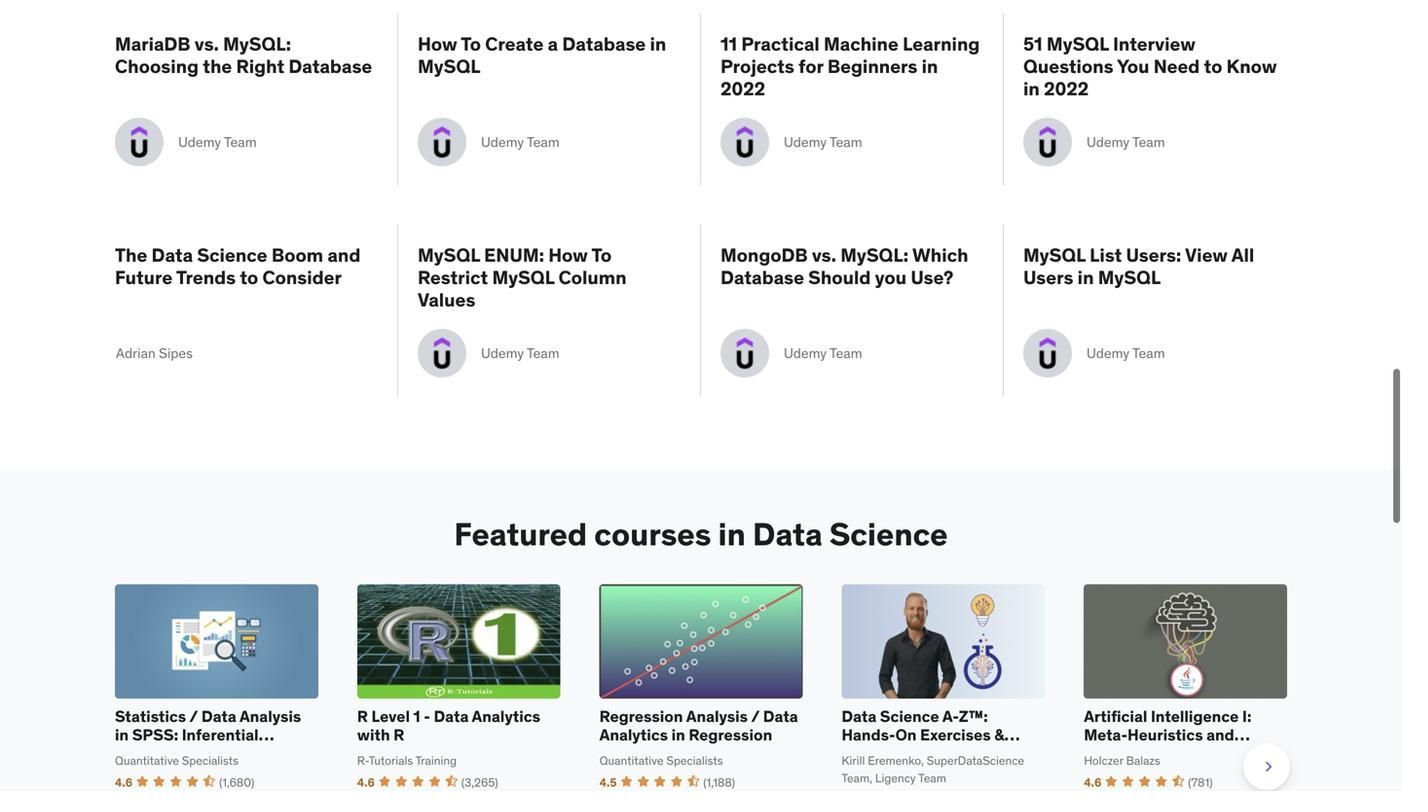 Task type: locate. For each thing, give the bounding box(es) containing it.
-
[[424, 707, 430, 727]]

mongodb vs. mysql: which database should you use?
[[721, 244, 969, 289]]

2 specialists from the left
[[667, 754, 723, 769]]

analytics
[[472, 707, 540, 727], [600, 726, 668, 746]]

udemy team for beginners
[[784, 134, 862, 151]]

0 vertical spatial mysql:
[[223, 32, 291, 56]]

2 4.6 from the left
[[357, 776, 375, 791]]

0 horizontal spatial analytics
[[472, 707, 540, 727]]

mysql left view
[[1098, 266, 1161, 289]]

0 horizontal spatial database
[[289, 55, 372, 78]]

a-
[[943, 707, 959, 727]]

udemy down how to create a database in mysql link
[[481, 134, 524, 151]]

1 4.6 from the left
[[115, 776, 133, 791]]

team,
[[842, 771, 873, 786]]

0 horizontal spatial vs.
[[195, 32, 219, 56]]

regression up (1,188) on the bottom of the page
[[689, 726, 773, 746]]

vs. inside mariadb vs. mysql: choosing the right database
[[195, 32, 219, 56]]

1 horizontal spatial mysql:
[[841, 244, 909, 267]]

51 mysql interview questions you need to know in 2022 link
[[1024, 32, 1287, 100]]

1 2022 from the left
[[721, 77, 766, 100]]

/ inside the statistics / data analysis in spss: inferential statistics
[[189, 707, 198, 727]]

users
[[1024, 266, 1074, 289]]

1 vertical spatial statistics
[[115, 744, 186, 764]]

regression
[[600, 707, 683, 727], [689, 726, 773, 746]]

1 vertical spatial how
[[549, 244, 588, 267]]

data inside data science a-z™: hands-on exercises & chatgpt bonus [2023]
[[842, 707, 877, 727]]

4.6
[[115, 776, 133, 791], [357, 776, 375, 791], [1084, 776, 1102, 791]]

udemy down 'the'
[[178, 134, 221, 151]]

udemy for in
[[1087, 345, 1130, 362]]

udemy team for to
[[1087, 134, 1165, 151]]

1 analysis from the left
[[240, 707, 301, 727]]

1 vertical spatial mysql:
[[841, 244, 909, 267]]

artificial intelligence i: meta-heuristics and games in java link
[[1084, 707, 1287, 764]]

team down 51 mysql interview questions you need to know in 2022
[[1133, 134, 1165, 151]]

r right with
[[394, 726, 404, 746]]

vs.
[[195, 32, 219, 56], [812, 244, 837, 267]]

team for you
[[830, 345, 862, 362]]

2 2022 from the left
[[1044, 77, 1089, 100]]

the data science boom and future trends to consider link
[[115, 244, 378, 311]]

udemy team down the mysql enum: how to restrict mysql column values
[[481, 345, 560, 362]]

1 horizontal spatial /
[[751, 707, 760, 727]]

to right the enum:
[[592, 244, 612, 267]]

udemy team down how to create a database in mysql link
[[481, 134, 560, 151]]

udemy down should
[[784, 345, 827, 362]]

mysql right 51
[[1047, 32, 1109, 56]]

analytics up 4.5 on the left of page
[[600, 726, 668, 746]]

0 horizontal spatial to
[[461, 32, 481, 56]]

mysql: inside mariadb vs. mysql: choosing the right database
[[223, 32, 291, 56]]

specialists
[[182, 754, 239, 769], [667, 754, 723, 769]]

to
[[1204, 55, 1223, 78], [240, 266, 258, 289]]

right
[[236, 55, 284, 78]]

specialists down inferential
[[182, 754, 239, 769]]

1 vertical spatial and
[[1207, 726, 1235, 746]]

mysql left create
[[418, 55, 481, 78]]

0 vertical spatial to
[[461, 32, 481, 56]]

database
[[562, 32, 646, 56], [289, 55, 372, 78], [721, 266, 804, 289]]

2022
[[721, 77, 766, 100], [1044, 77, 1089, 100]]

database left should
[[721, 266, 804, 289]]

vs. inside "mongodb vs. mysql: which database should you use?"
[[812, 244, 837, 267]]

0 horizontal spatial quantitative
[[115, 754, 179, 769]]

database inside "mongodb vs. mysql: which database should you use?"
[[721, 266, 804, 289]]

0 horizontal spatial mysql:
[[223, 32, 291, 56]]

mysql enum: how to restrict mysql column values
[[418, 244, 627, 311]]

0 horizontal spatial to
[[240, 266, 258, 289]]

team down how to create a database in mysql link
[[527, 134, 560, 151]]

udemy team down for
[[784, 134, 862, 151]]

sipes
[[159, 345, 193, 362]]

1 vertical spatial to
[[592, 244, 612, 267]]

team down should
[[830, 345, 862, 362]]

choosing
[[115, 55, 199, 78]]

and
[[328, 244, 361, 267], [1207, 726, 1235, 746]]

values
[[418, 288, 476, 311]]

1 vertical spatial vs.
[[812, 244, 837, 267]]

mongodb
[[721, 244, 808, 267]]

udemy down the mysql enum: how to restrict mysql column values
[[481, 345, 524, 362]]

&
[[995, 726, 1005, 746]]

in inside artificial intelligence i: meta-heuristics and games in java
[[1139, 744, 1153, 764]]

0 vertical spatial vs.
[[195, 32, 219, 56]]

a
[[548, 32, 558, 56]]

heuristics
[[1128, 726, 1203, 746]]

data science a-z™: hands-on exercises & chatgpt bonus [2023]
[[842, 707, 1010, 764]]

r level 1 - data analytics with r link
[[357, 707, 561, 747]]

udemy down you
[[1087, 134, 1130, 151]]

artificial intelligence i: meta-heuristics and games in java
[[1084, 707, 1252, 764]]

statistics / data analysis in spss: inferential statistics
[[115, 707, 301, 764]]

regression up 4.5 on the left of page
[[600, 707, 683, 727]]

i:
[[1243, 707, 1252, 727]]

mysql list users: view all users in mysql link
[[1024, 244, 1287, 311]]

analysis inside the statistics / data analysis in spss: inferential statistics
[[240, 707, 301, 727]]

data inside 'the data science boom and future trends to consider'
[[151, 244, 193, 267]]

how right the enum:
[[549, 244, 588, 267]]

featured
[[454, 515, 587, 554]]

0 vertical spatial and
[[328, 244, 361, 267]]

database for mongodb vs. mysql: which database should you use?
[[721, 266, 804, 289]]

2 vertical spatial science
[[880, 707, 939, 727]]

vs. right the mongodb
[[812, 244, 837, 267]]

1 horizontal spatial analytics
[[600, 726, 668, 746]]

mysql:
[[223, 32, 291, 56], [841, 244, 909, 267]]

adrian sipes
[[116, 345, 193, 362]]

analysis inside regression analysis / data analytics in regression quantitative specialists
[[686, 707, 748, 727]]

1 horizontal spatial 4.6
[[357, 776, 375, 791]]

2022 left you
[[1044, 77, 1089, 100]]

2 quantitative from the left
[[600, 754, 664, 769]]

team down the mariadb vs. mysql: choosing the right database link
[[224, 134, 257, 151]]

to inside how to create a database in mysql
[[461, 32, 481, 56]]

team down bonus
[[919, 771, 947, 786]]

udemy down for
[[784, 134, 827, 151]]

team down mysql list users: view all users in mysql link
[[1133, 345, 1165, 362]]

0 horizontal spatial 2022
[[721, 77, 766, 100]]

to inside 'the data science boom and future trends to consider'
[[240, 266, 258, 289]]

1 horizontal spatial vs.
[[812, 244, 837, 267]]

team for column
[[527, 345, 560, 362]]

team down 11 practical machine learning projects for beginners in 2022
[[830, 134, 862, 151]]

team inside kirill eremenko, superdatascience team, ligency team
[[919, 771, 947, 786]]

exercises
[[920, 726, 991, 746]]

in inside regression analysis / data analytics in regression quantitative specialists
[[672, 726, 685, 746]]

statistics
[[115, 707, 186, 727], [115, 744, 186, 764]]

how left create
[[418, 32, 457, 56]]

1 horizontal spatial analysis
[[686, 707, 748, 727]]

0 horizontal spatial and
[[328, 244, 361, 267]]

team for in
[[1133, 345, 1165, 362]]

udemy for beginners
[[784, 134, 827, 151]]

quantitative up 4.5 on the left of page
[[600, 754, 664, 769]]

0 horizontal spatial 4.6
[[115, 776, 133, 791]]

2 horizontal spatial database
[[721, 266, 804, 289]]

4.6 down spss:
[[115, 776, 133, 791]]

science inside 'the data science boom and future trends to consider'
[[197, 244, 267, 267]]

3 4.6 from the left
[[1084, 776, 1102, 791]]

in
[[650, 32, 667, 56], [922, 55, 938, 78], [1024, 77, 1040, 100], [1078, 266, 1094, 289], [718, 515, 746, 554], [115, 726, 129, 746], [672, 726, 685, 746], [1139, 744, 1153, 764]]

udemy team down 'the'
[[178, 134, 257, 151]]

2 statistics from the top
[[115, 744, 186, 764]]

science
[[197, 244, 267, 267], [830, 515, 948, 554], [880, 707, 939, 727]]

1 horizontal spatial to
[[1204, 55, 1223, 78]]

0 vertical spatial statistics
[[115, 707, 186, 727]]

1 horizontal spatial 2022
[[1044, 77, 1089, 100]]

in inside the mysql list users: view all users in mysql
[[1078, 266, 1094, 289]]

1 horizontal spatial database
[[562, 32, 646, 56]]

mysql inside 51 mysql interview questions you need to know in 2022
[[1047, 32, 1109, 56]]

practical
[[741, 32, 820, 56]]

0 vertical spatial science
[[197, 244, 267, 267]]

2 / from the left
[[751, 707, 760, 727]]

2022 down 11 on the right top of the page
[[721, 77, 766, 100]]

specialists up (1,188) on the bottom of the page
[[667, 754, 723, 769]]

2 horizontal spatial 4.6
[[1084, 776, 1102, 791]]

0 horizontal spatial how
[[418, 32, 457, 56]]

(781)
[[1188, 776, 1213, 791]]

udemy for mysql
[[481, 134, 524, 151]]

tutorials
[[369, 754, 413, 769]]

how inside how to create a database in mysql
[[418, 32, 457, 56]]

database inside mariadb vs. mysql: choosing the right database
[[289, 55, 372, 78]]

[2023]
[[961, 744, 1010, 764]]

bonus
[[911, 744, 958, 764]]

analytics up (3,265)
[[472, 707, 540, 727]]

regression analysis / data analytics in regression link
[[600, 707, 803, 747]]

r-
[[357, 754, 369, 769]]

udemy team down should
[[784, 345, 862, 362]]

1 / from the left
[[189, 707, 198, 727]]

(1,680)
[[219, 776, 255, 791]]

1 specialists from the left
[[182, 754, 239, 769]]

0 horizontal spatial /
[[189, 707, 198, 727]]

1 statistics from the top
[[115, 707, 186, 727]]

in inside the statistics / data analysis in spss: inferential statistics
[[115, 726, 129, 746]]

analysis up (1,188) on the bottom of the page
[[686, 707, 748, 727]]

4.6 down holczer
[[1084, 776, 1102, 791]]

1 horizontal spatial and
[[1207, 726, 1235, 746]]

11 practical machine learning projects for beginners in 2022 link
[[721, 32, 984, 100]]

0 horizontal spatial specialists
[[182, 754, 239, 769]]

1 horizontal spatial specialists
[[667, 754, 723, 769]]

/
[[189, 707, 198, 727], [751, 707, 760, 727]]

database right right
[[289, 55, 372, 78]]

mongodb vs. mysql: which database should you use? link
[[721, 244, 984, 311]]

games
[[1084, 744, 1135, 764]]

with
[[357, 726, 390, 746]]

udemy team down mysql list users: view all users in mysql link
[[1087, 345, 1165, 362]]

quantitative specialists
[[115, 754, 239, 769]]

r left level
[[357, 707, 368, 727]]

the
[[203, 55, 232, 78]]

team down mysql enum: how to restrict mysql column values link
[[527, 345, 560, 362]]

analysis up (1,680)
[[240, 707, 301, 727]]

vs. for the
[[195, 32, 219, 56]]

to right need
[[1204, 55, 1223, 78]]

4.6 down r- on the bottom left
[[357, 776, 375, 791]]

udemy for you
[[784, 345, 827, 362]]

analytics inside r level 1 - data analytics with r r-tutorials training
[[472, 707, 540, 727]]

you
[[875, 266, 907, 289]]

quantitative down spss:
[[115, 754, 179, 769]]

database right the a
[[562, 32, 646, 56]]

and left the i:
[[1207, 726, 1235, 746]]

database inside how to create a database in mysql
[[562, 32, 646, 56]]

kirill
[[842, 754, 865, 769]]

0 horizontal spatial analysis
[[240, 707, 301, 727]]

analysis
[[240, 707, 301, 727], [686, 707, 748, 727]]

2022 inside 11 practical machine learning projects for beginners in 2022
[[721, 77, 766, 100]]

to left create
[[461, 32, 481, 56]]

udemy team down you
[[1087, 134, 1165, 151]]

java
[[1156, 744, 1187, 764]]

r level 1 - data analytics with r r-tutorials training
[[357, 707, 540, 769]]

2 analysis from the left
[[686, 707, 748, 727]]

udemy
[[178, 134, 221, 151], [481, 134, 524, 151], [784, 134, 827, 151], [1087, 134, 1130, 151], [481, 345, 524, 362], [784, 345, 827, 362], [1087, 345, 1130, 362]]

0 vertical spatial to
[[1204, 55, 1223, 78]]

udemy down mysql list users: view all users in mysql link
[[1087, 345, 1130, 362]]

and right boom in the left of the page
[[328, 244, 361, 267]]

to inside the mysql enum: how to restrict mysql column values
[[592, 244, 612, 267]]

on
[[896, 726, 917, 746]]

1 horizontal spatial how
[[549, 244, 588, 267]]

data inside regression analysis / data analytics in regression quantitative specialists
[[763, 707, 798, 727]]

team for database
[[224, 134, 257, 151]]

science inside data science a-z™: hands-on exercises & chatgpt bonus [2023]
[[880, 707, 939, 727]]

how to create a database in mysql
[[418, 32, 667, 78]]

1 vertical spatial to
[[240, 266, 258, 289]]

to right trends
[[240, 266, 258, 289]]

vs. right mariadb
[[195, 32, 219, 56]]

how inside the mysql enum: how to restrict mysql column values
[[549, 244, 588, 267]]

mysql: inside "mongodb vs. mysql: which database should you use?"
[[841, 244, 909, 267]]

in inside 11 practical machine learning projects for beginners in 2022
[[922, 55, 938, 78]]

0 vertical spatial how
[[418, 32, 457, 56]]

1 horizontal spatial to
[[592, 244, 612, 267]]

1 horizontal spatial quantitative
[[600, 754, 664, 769]]

boom
[[272, 244, 323, 267]]

in inside how to create a database in mysql
[[650, 32, 667, 56]]



Task type: vqa. For each thing, say whether or not it's contained in the screenshot.
emily armstrong for Draw
no



Task type: describe. For each thing, give the bounding box(es) containing it.
mysql enum: how to restrict mysql column values link
[[418, 244, 681, 311]]

which
[[912, 244, 969, 267]]

holczer balazs
[[1084, 754, 1161, 769]]

team for beginners
[[830, 134, 862, 151]]

use?
[[911, 266, 954, 289]]

projects
[[721, 55, 795, 78]]

mysql: for right
[[223, 32, 291, 56]]

future
[[115, 266, 173, 289]]

beginners
[[828, 55, 918, 78]]

1 horizontal spatial r
[[394, 726, 404, 746]]

restrict
[[418, 266, 488, 289]]

mysql up values
[[418, 244, 480, 267]]

0 horizontal spatial r
[[357, 707, 368, 727]]

machine
[[824, 32, 899, 56]]

intelligence
[[1151, 707, 1239, 727]]

udemy team for mysql
[[481, 134, 560, 151]]

balazs
[[1126, 754, 1161, 769]]

udemy for to
[[1087, 134, 1130, 151]]

regression analysis / data analytics in regression quantitative specialists
[[600, 707, 798, 769]]

questions
[[1024, 55, 1114, 78]]

in inside 51 mysql interview questions you need to know in 2022
[[1024, 77, 1040, 100]]

4.5
[[600, 776, 617, 791]]

database for how to create a database in mysql
[[562, 32, 646, 56]]

meta-
[[1084, 726, 1128, 746]]

chatgpt
[[842, 744, 907, 764]]

(3,265)
[[461, 776, 498, 791]]

mariadb vs. mysql: choosing the right database
[[115, 32, 372, 78]]

specialists inside regression analysis / data analytics in regression quantitative specialists
[[667, 754, 723, 769]]

interview
[[1113, 32, 1196, 56]]

column
[[559, 266, 627, 289]]

udemy team for in
[[1087, 345, 1165, 362]]

learning
[[903, 32, 980, 56]]

vs. for database
[[812, 244, 837, 267]]

z™:
[[959, 707, 988, 727]]

udemy team for database
[[178, 134, 257, 151]]

statistics / data analysis in spss: inferential statistics link
[[115, 707, 318, 764]]

4.6 for r level 1 - data analytics with r
[[357, 776, 375, 791]]

data inside r level 1 - data analytics with r r-tutorials training
[[434, 707, 469, 727]]

analytics inside regression analysis / data analytics in regression quantitative specialists
[[600, 726, 668, 746]]

11 practical machine learning projects for beginners in 2022
[[721, 32, 980, 100]]

enum:
[[484, 244, 544, 267]]

mysql list users: view all users in mysql
[[1024, 244, 1255, 289]]

0 horizontal spatial regression
[[600, 707, 683, 727]]

and inside 'the data science boom and future trends to consider'
[[328, 244, 361, 267]]

spss:
[[132, 726, 178, 746]]

hands-
[[842, 726, 896, 746]]

51
[[1024, 32, 1043, 56]]

udemy for database
[[178, 134, 221, 151]]

the data science boom and future trends to consider
[[115, 244, 361, 289]]

eremenko,
[[868, 754, 924, 769]]

4.6 for statistics / data analysis in spss: inferential statistics
[[115, 776, 133, 791]]

need
[[1154, 55, 1200, 78]]

all
[[1232, 244, 1255, 267]]

ligency
[[875, 771, 916, 786]]

mariadb
[[115, 32, 190, 56]]

quantitative inside regression analysis / data analytics in regression quantitative specialists
[[600, 754, 664, 769]]

how to create a database in mysql link
[[418, 32, 681, 100]]

udemy team for you
[[784, 345, 862, 362]]

consider
[[262, 266, 342, 289]]

training
[[416, 754, 457, 769]]

view
[[1185, 244, 1228, 267]]

list
[[1090, 244, 1122, 267]]

mysql left column
[[492, 266, 555, 289]]

1
[[413, 707, 420, 727]]

mysql left list
[[1024, 244, 1086, 267]]

should
[[808, 266, 871, 289]]

inferential
[[182, 726, 259, 746]]

4.6 for artificial intelligence i: meta-heuristics and games in java
[[1084, 776, 1102, 791]]

artificial
[[1084, 707, 1148, 727]]

1 quantitative from the left
[[115, 754, 179, 769]]

51 mysql interview questions you need to know in 2022
[[1024, 32, 1277, 100]]

udemy for column
[[481, 345, 524, 362]]

create
[[485, 32, 544, 56]]

1 vertical spatial science
[[830, 515, 948, 554]]

know
[[1227, 55, 1277, 78]]

courses
[[594, 515, 711, 554]]

superdatascience
[[927, 754, 1025, 769]]

team for to
[[1133, 134, 1165, 151]]

mariadb vs. mysql: choosing the right database link
[[115, 32, 378, 100]]

data science a-z™: hands-on exercises & chatgpt bonus [2023] link
[[842, 707, 1045, 764]]

/ inside regression analysis / data analytics in regression quantitative specialists
[[751, 707, 760, 727]]

(1,188)
[[703, 776, 735, 791]]

udemy team for column
[[481, 345, 560, 362]]

to inside 51 mysql interview questions you need to know in 2022
[[1204, 55, 1223, 78]]

11
[[721, 32, 737, 56]]

team for mysql
[[527, 134, 560, 151]]

adrian
[[116, 345, 156, 362]]

mysql inside how to create a database in mysql
[[418, 55, 481, 78]]

the
[[115, 244, 147, 267]]

1 horizontal spatial regression
[[689, 726, 773, 746]]

trends
[[176, 266, 236, 289]]

data inside the statistics / data analysis in spss: inferential statistics
[[201, 707, 236, 727]]

you
[[1117, 55, 1150, 78]]

2022 inside 51 mysql interview questions you need to know in 2022
[[1044, 77, 1089, 100]]

kirill eremenko, superdatascience team, ligency team
[[842, 754, 1025, 786]]

and inside artificial intelligence i: meta-heuristics and games in java
[[1207, 726, 1235, 746]]

mysql: for should
[[841, 244, 909, 267]]

level
[[372, 707, 410, 727]]

for
[[799, 55, 824, 78]]

featured courses in data science
[[454, 515, 948, 554]]



